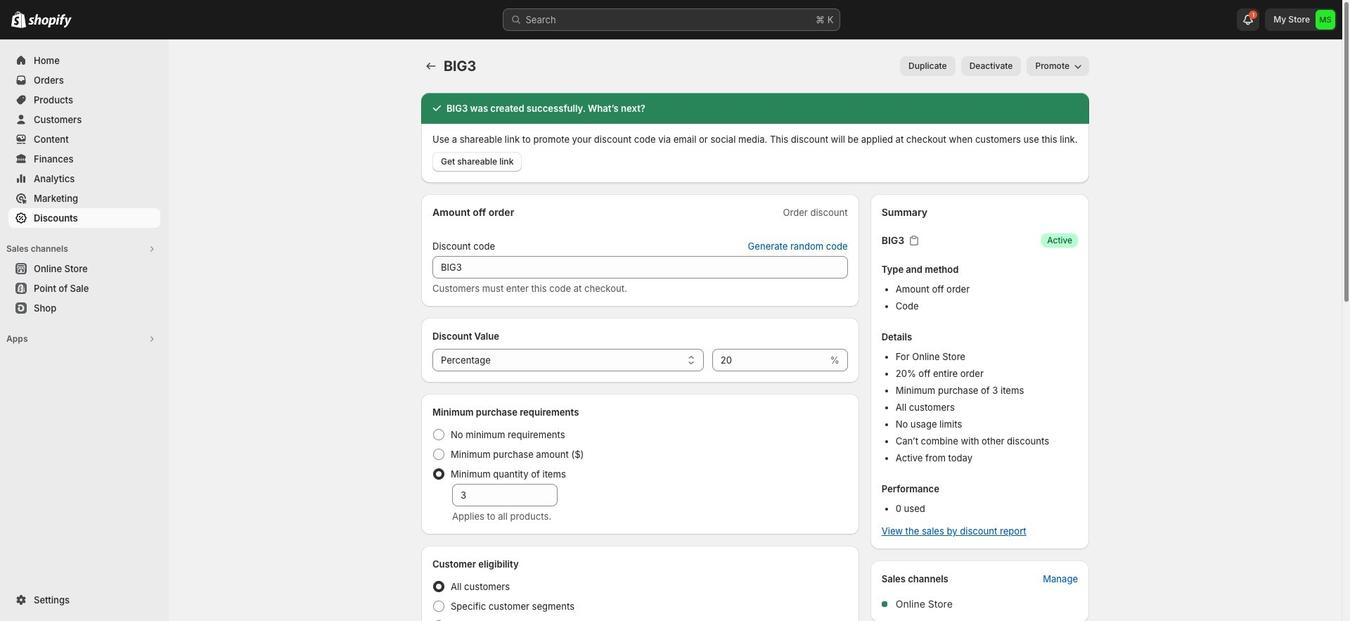 Task type: locate. For each thing, give the bounding box(es) containing it.
shopify image
[[11, 11, 26, 28]]

my store image
[[1316, 10, 1336, 30]]

None text field
[[433, 256, 848, 279]]

None text field
[[713, 349, 828, 372], [452, 484, 558, 507], [713, 349, 828, 372], [452, 484, 558, 507]]



Task type: vqa. For each thing, say whether or not it's contained in the screenshot.
"Free" to the middle
no



Task type: describe. For each thing, give the bounding box(es) containing it.
shopify image
[[28, 14, 72, 28]]



